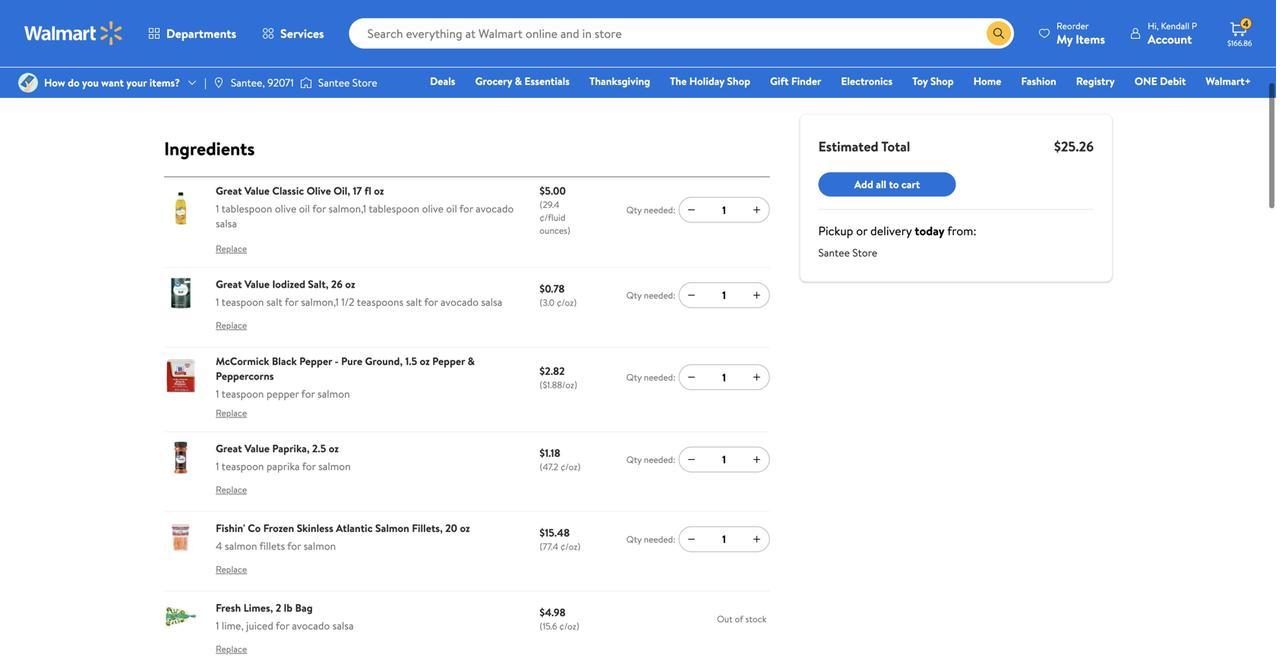 Task type: vqa. For each thing, say whether or not it's contained in the screenshot.
Great Value Iodized Salt, 26 oz link
yes



Task type: locate. For each thing, give the bounding box(es) containing it.
time for 5
[[996, 18, 1014, 31]]

replace down peppercorns on the left bottom of the page
[[216, 407, 247, 420]]

oz
[[374, 183, 384, 198], [345, 277, 355, 292], [420, 354, 430, 369], [329, 442, 339, 456], [460, 521, 470, 536]]

1 inside great value paprika, 2.5 oz 1 teaspoon paprika for salmon
[[216, 459, 219, 474]]

great value iodized salt, 26 oz link
[[216, 277, 355, 292]]

1 horizontal spatial  image
[[213, 77, 225, 89]]

replace for fresh limes, 2 lb bag
[[216, 643, 247, 656]]

essentials
[[525, 74, 570, 89]]

kendall
[[1161, 19, 1190, 32]]

0 horizontal spatial  image
[[18, 73, 38, 93]]

great value paprika, 2.5 oz image
[[164, 442, 198, 475]]

2 oil from the left
[[446, 201, 457, 216]]

qty needed: left decrease quantity great value iodized salt, 26 oz-count, current quantity 1 image
[[627, 289, 676, 302]]

salmon,1 down oil,
[[329, 201, 366, 216]]

decrease quantity great value paprika, 2.5 oz-count, current quantity 1 image
[[686, 454, 698, 466]]

qty left decrease quantity mccormick black pepper - pure ground, 1.5 oz pepper & peppercorns-count, current quantity 1 image
[[627, 371, 642, 384]]

0 vertical spatial great
[[216, 183, 242, 198]]

value left iodized
[[245, 277, 270, 292]]

value inside the great value classic olive oil, 17 fl oz 1 tablespoon olive oil for salmon,1 tablespoon olive oil for avocado salsa
[[245, 183, 270, 198]]

4 needed: from the top
[[644, 454, 676, 466]]

estimated
[[819, 137, 879, 156]]

for inside fishin' co frozen skinless atlantic salmon fillets, 20 oz 4 salmon fillets for salmon
[[287, 539, 301, 554]]

1 horizontal spatial santee
[[819, 245, 850, 260]]

the
[[670, 74, 687, 89]]

3 qty needed: from the top
[[627, 371, 676, 384]]

needed: for $0.78
[[644, 289, 676, 302]]

teaspoon inside great value iodized salt, 26 oz 1 teaspoon salt for salmon,1 1/2 teaspoons salt for avocado salsa
[[222, 295, 264, 310]]

0 vertical spatial teaspoon
[[222, 295, 264, 310]]

oz right fl
[[374, 183, 384, 198]]

3 replace from the top
[[216, 407, 247, 420]]

reorder
[[1057, 19, 1089, 32]]

the holiday shop link
[[663, 73, 758, 89]]

replace button up fresh
[[216, 558, 247, 583]]

replace down lime,
[[216, 643, 247, 656]]

4 up $166.86
[[1244, 17, 1249, 30]]

increase quantity mccormick black pepper - pure ground, 1.5 oz pepper & peppercorns-count, current quantity 1 image
[[751, 372, 763, 384]]

2 replace from the top
[[216, 319, 247, 332]]

2 horizontal spatial  image
[[300, 75, 312, 90]]

2 value from the top
[[245, 277, 270, 292]]

0 horizontal spatial santee
[[318, 75, 350, 90]]

92071
[[268, 75, 294, 90]]

decrease quantity mccormick black pepper - pure ground, 1.5 oz pepper & peppercorns-count, current quantity 1 image
[[686, 372, 698, 384]]

replace button
[[216, 237, 247, 261], [216, 314, 247, 338], [216, 401, 247, 426], [216, 478, 247, 503], [216, 558, 247, 583], [216, 638, 247, 662]]

oz inside mccormick black pepper - pure ground, 1.5 oz pepper & peppercorns 1 teaspoon pepper for salmon
[[420, 354, 430, 369]]

2 qty needed: from the top
[[627, 289, 676, 302]]

teaspoon down the great value paprika, 2.5 oz link
[[222, 459, 264, 474]]

1 inside great value iodized salt, 26 oz 1 teaspoon salt for salmon,1 1/2 teaspoons salt for avocado salsa
[[216, 295, 219, 310]]

oz right 1.5
[[420, 354, 430, 369]]

items
[[1076, 31, 1106, 47]]

qty needed: left decrease quantity great value paprika, 2.5 oz-count, current quantity 1 image
[[627, 454, 676, 466]]

1 qty needed: from the top
[[627, 204, 676, 217]]

0 vertical spatial salmon,1
[[329, 201, 366, 216]]

frozen
[[263, 521, 294, 536]]

1 replace from the top
[[216, 242, 247, 255]]

mins
[[841, 30, 879, 55], [987, 30, 1024, 55]]

one debit
[[1135, 74, 1186, 89]]

1 horizontal spatial salt
[[406, 295, 422, 310]]

1 inside 'fresh limes, 2 lb bag 1 lime, juiced for avocado salsa'
[[216, 619, 219, 634]]

replace button down lime,
[[216, 638, 247, 662]]

replace button for 4 salmon fillets for salmon
[[216, 558, 247, 583]]

great right great value iodized salt, 26 oz icon
[[216, 277, 242, 292]]

qty needed: for $2.82
[[627, 371, 676, 384]]

1 down peppercorns on the left bottom of the page
[[216, 387, 219, 401]]

 image for how do you want your items?
[[18, 73, 38, 93]]

time inside prep time 40 mins
[[835, 18, 853, 31]]

5
[[973, 30, 983, 55]]

needed: left decrease quantity mccormick black pepper - pure ground, 1.5 oz pepper & peppercorns-count, current quantity 1 image
[[644, 371, 676, 384]]

qty left decrease quantity great value paprika, 2.5 oz-count, current quantity 1 image
[[627, 454, 642, 466]]

¢/oz) inside $4.98 (15.6 ¢/oz)
[[560, 620, 580, 633]]

1 right great value classic olive oil, 17 fl oz icon on the top of the page
[[216, 201, 219, 216]]

17
[[353, 183, 362, 198]]

mins inside prep time 40 mins
[[841, 30, 879, 55]]

teaspoon down peppercorns on the left bottom of the page
[[222, 387, 264, 401]]

0 horizontal spatial oil
[[299, 201, 310, 216]]

2 qty from the top
[[627, 289, 642, 302]]

2 time from the left
[[996, 18, 1014, 31]]

for inside 'fresh limes, 2 lb bag 1 lime, juiced for avocado salsa'
[[276, 619, 289, 634]]

out
[[717, 613, 733, 626]]

time right cook
[[996, 18, 1014, 31]]

(3.0
[[540, 296, 555, 309]]

fillets
[[260, 539, 285, 554]]

increase quantity fishin' co frozen skinless atlantic salmon fillets, 20 oz-count, current quantity 1 image
[[751, 534, 763, 546]]

2 vertical spatial great
[[216, 442, 242, 456]]

paprika,
[[272, 442, 310, 456]]

 image right | on the top left
[[213, 77, 225, 89]]

qty for $15.48
[[627, 533, 642, 546]]

needed: left "decrease quantity fishin' co frozen skinless atlantic salmon fillets, 20 oz-count, current quantity 1" icon
[[644, 533, 676, 546]]

1 time from the left
[[835, 18, 853, 31]]

5 replace button from the top
[[216, 558, 247, 583]]

replace button up the great value iodized salt, 26 oz link
[[216, 237, 247, 261]]

replace button up fishin'
[[216, 478, 247, 503]]

1 vertical spatial santee
[[819, 245, 850, 260]]

40
[[815, 30, 837, 55]]

pickup
[[819, 223, 854, 239]]

qty needed: left decrease quantity mccormick black pepper - pure ground, 1.5 oz pepper & peppercorns-count, current quantity 1 image
[[627, 371, 676, 384]]

delivery
[[871, 223, 912, 239]]

1 right great value iodized salt, 26 oz icon
[[216, 295, 219, 310]]

services button
[[249, 15, 337, 52]]

replace button for 1 lime, juiced for avocado salsa
[[216, 638, 247, 662]]

the holiday shop
[[670, 74, 751, 89]]

1 horizontal spatial 4
[[1244, 17, 1249, 30]]

0 vertical spatial store
[[352, 75, 377, 90]]

1 olive from the left
[[275, 201, 297, 216]]

salmon,1 inside the great value classic olive oil, 17 fl oz 1 tablespoon olive oil for salmon,1 tablespoon olive oil for avocado salsa
[[329, 201, 366, 216]]

1 vertical spatial &
[[468, 354, 475, 369]]

replace up the great value iodized salt, 26 oz link
[[216, 242, 247, 255]]

salt right teaspoons
[[406, 295, 422, 310]]

teaspoons
[[357, 295, 404, 310]]

4 down fishin'
[[216, 539, 222, 554]]

¢/oz) inside $0.78 (3.0 ¢/oz)
[[557, 296, 577, 309]]

5 replace from the top
[[216, 564, 247, 577]]

salmon down mccormick black pepper - pure ground, 1.5 oz pepper & peppercorns link
[[318, 387, 350, 401]]

great inside great value paprika, 2.5 oz 1 teaspoon paprika for salmon
[[216, 442, 242, 456]]

salmon,1 down salt,
[[301, 295, 339, 310]]

qty needed: for $1.18
[[627, 454, 676, 466]]

olive
[[307, 183, 331, 198]]

for inside great value paprika, 2.5 oz 1 teaspoon paprika for salmon
[[302, 459, 316, 474]]

4 replace button from the top
[[216, 478, 247, 503]]

2 olive from the left
[[422, 201, 444, 216]]

peppercorns
[[216, 369, 274, 384]]

time
[[835, 18, 853, 31], [996, 18, 1014, 31]]

1 horizontal spatial pepper
[[432, 354, 465, 369]]

pepper
[[267, 387, 299, 401]]

1 vertical spatial salmon,1
[[301, 295, 339, 310]]

2 vertical spatial value
[[245, 442, 270, 456]]

Walmart Site-Wide search field
[[349, 18, 1014, 49]]

1 horizontal spatial olive
[[422, 201, 444, 216]]

replace up fresh
[[216, 564, 247, 577]]

0 vertical spatial value
[[245, 183, 270, 198]]

value left classic
[[245, 183, 270, 198]]

mins inside cook time 5 mins
[[987, 30, 1024, 55]]

1 vertical spatial 4
[[216, 539, 222, 554]]

1 needed: from the top
[[644, 204, 676, 217]]

santee right the 92071
[[318, 75, 350, 90]]

cart
[[902, 177, 920, 192]]

oz right 26
[[345, 277, 355, 292]]

qty needed: for $0.78
[[627, 289, 676, 302]]

¢/oz) inside the $1.18 (47.2 ¢/oz)
[[561, 461, 581, 474]]

great value classic olive oil, 17 fl oz image
[[164, 192, 198, 225]]

great right great value paprika, 2.5 oz icon
[[216, 442, 242, 456]]

¢/oz) for $4.98
[[560, 620, 580, 633]]

mins right 40 at the top right of page
[[841, 30, 879, 55]]

pepper right 1.5
[[432, 354, 465, 369]]

santee down pickup
[[819, 245, 850, 260]]

value for paprika,
[[245, 442, 270, 456]]

1 horizontal spatial time
[[996, 18, 1014, 31]]

replace button down peppercorns on the left bottom of the page
[[216, 401, 247, 426]]

1 great from the top
[[216, 183, 242, 198]]

& right 1.5
[[468, 354, 475, 369]]

salmon
[[318, 387, 350, 401], [318, 459, 351, 474], [225, 539, 257, 554], [304, 539, 336, 554]]

& inside mccormick black pepper - pure ground, 1.5 oz pepper & peppercorns 1 teaspoon pepper for salmon
[[468, 354, 475, 369]]

replace button for 1 tablespoon olive oil for salmon,1 tablespoon olive oil for avocado salsa
[[216, 237, 247, 261]]

qty left decrease quantity great value classic olive oil, 17 fl oz-count, current quantity 1 image
[[627, 204, 642, 217]]

salt down the great value iodized salt, 26 oz link
[[267, 295, 283, 310]]

1 vertical spatial salsa
[[481, 295, 503, 310]]

salt
[[267, 295, 283, 310], [406, 295, 422, 310]]

salmon,1
[[329, 201, 366, 216], [301, 295, 339, 310]]

qty needed: left "decrease quantity fishin' co frozen skinless atlantic salmon fillets, 20 oz-count, current quantity 1" icon
[[627, 533, 676, 546]]

qty needed: left decrease quantity great value classic olive oil, 17 fl oz-count, current quantity 1 image
[[627, 204, 676, 217]]

0 vertical spatial salsa
[[216, 216, 237, 231]]

avocado inside the great value classic olive oil, 17 fl oz 1 tablespoon olive oil for salmon,1 tablespoon olive oil for avocado salsa
[[476, 201, 514, 216]]

0 horizontal spatial olive
[[275, 201, 297, 216]]

3 qty from the top
[[627, 371, 642, 384]]

teaspoon down the great value iodized salt, 26 oz link
[[222, 295, 264, 310]]

needed: for $15.48
[[644, 533, 676, 546]]

2.5
[[312, 442, 326, 456]]

shop right toy
[[931, 74, 954, 89]]

salsa
[[216, 216, 237, 231], [481, 295, 503, 310], [333, 619, 354, 634]]

replace for mccormick black pepper - pure ground, 1.5 oz pepper & peppercorns
[[216, 407, 247, 420]]

salmon inside mccormick black pepper - pure ground, 1.5 oz pepper & peppercorns 1 teaspoon pepper for salmon
[[318, 387, 350, 401]]

1 mins from the left
[[841, 30, 879, 55]]

items?
[[149, 75, 180, 90]]

pickup or delivery today from: santee store
[[819, 223, 977, 260]]

my
[[1057, 31, 1073, 47]]

pepper left -
[[299, 354, 332, 369]]

value inside great value iodized salt, 26 oz 1 teaspoon salt for salmon,1 1/2 teaspoons salt for avocado salsa
[[245, 277, 270, 292]]

1 vertical spatial value
[[245, 277, 270, 292]]

value inside great value paprika, 2.5 oz 1 teaspoon paprika for salmon
[[245, 442, 270, 456]]

(77.4
[[540, 541, 559, 554]]

santee store
[[318, 75, 377, 90]]

great for great value paprika, 2.5 oz
[[216, 442, 242, 456]]

1 horizontal spatial shop
[[931, 74, 954, 89]]

qty left decrease quantity great value iodized salt, 26 oz-count, current quantity 1 image
[[627, 289, 642, 302]]

salmon down "2.5"
[[318, 459, 351, 474]]

2 great from the top
[[216, 277, 242, 292]]

¢/oz) right (47.2
[[561, 461, 581, 474]]

3 teaspoon from the top
[[222, 459, 264, 474]]

gift finder link
[[764, 73, 828, 89]]

0 vertical spatial &
[[515, 74, 522, 89]]

0 horizontal spatial shop
[[727, 74, 751, 89]]

1 horizontal spatial oil
[[446, 201, 457, 216]]

oz inside great value paprika, 2.5 oz 1 teaspoon paprika for salmon
[[329, 442, 339, 456]]

0 horizontal spatial mins
[[841, 30, 879, 55]]

¢/fluid
[[540, 211, 566, 224]]

0 horizontal spatial tablespoon
[[222, 201, 272, 216]]

¢/oz) right (3.0
[[557, 296, 577, 309]]

2 teaspoon from the top
[[222, 387, 264, 401]]

& right grocery
[[515, 74, 522, 89]]

oz right "2.5"
[[329, 442, 339, 456]]

tablespoon down classic
[[222, 201, 272, 216]]

qty for $1.18
[[627, 454, 642, 466]]

qty left "decrease quantity fishin' co frozen skinless atlantic salmon fillets, 20 oz-count, current quantity 1" icon
[[627, 533, 642, 546]]

0 vertical spatial santee
[[318, 75, 350, 90]]

increase quantity great value iodized salt, 26 oz-count, current quantity 1 image
[[751, 289, 763, 302]]

2 horizontal spatial salsa
[[481, 295, 503, 310]]

0 vertical spatial avocado
[[476, 201, 514, 216]]

fresh limes, 2 lb bag link
[[216, 601, 313, 616]]

$25.26
[[1055, 137, 1094, 156]]

2 vertical spatial avocado
[[292, 619, 330, 634]]

oz right 20
[[460, 521, 470, 536]]

¢/oz) inside $15.48 (77.4 ¢/oz)
[[561, 541, 581, 554]]

mins for 5 mins
[[987, 30, 1024, 55]]

2 vertical spatial teaspoon
[[222, 459, 264, 474]]

grocery & essentials link
[[469, 73, 577, 89]]

oz inside fishin' co frozen skinless atlantic salmon fillets, 20 oz 4 salmon fillets for salmon
[[460, 521, 470, 536]]

fl
[[365, 183, 372, 198]]

1 right great value paprika, 2.5 oz icon
[[216, 459, 219, 474]]

¢/oz) right the (77.4
[[561, 541, 581, 554]]

5 qty needed: from the top
[[627, 533, 676, 546]]

time inside cook time 5 mins
[[996, 18, 1014, 31]]

replace up fishin'
[[216, 484, 247, 497]]

3 value from the top
[[245, 442, 270, 456]]

0 horizontal spatial &
[[468, 354, 475, 369]]

1 shop from the left
[[727, 74, 751, 89]]

salsa inside 'fresh limes, 2 lb bag 1 lime, juiced for avocado salsa'
[[333, 619, 354, 634]]

great inside great value iodized salt, 26 oz 1 teaspoon salt for salmon,1 1/2 teaspoons salt for avocado salsa
[[216, 277, 242, 292]]

&
[[515, 74, 522, 89], [468, 354, 475, 369]]

1 vertical spatial teaspoon
[[222, 387, 264, 401]]

0 horizontal spatial salt
[[267, 295, 283, 310]]

($1.88/oz)
[[540, 379, 578, 392]]

shop right holiday
[[727, 74, 751, 89]]

1 horizontal spatial &
[[515, 74, 522, 89]]

mins right 5
[[987, 30, 1024, 55]]

2
[[276, 601, 281, 616]]

26
[[331, 277, 343, 292]]

shop
[[727, 74, 751, 89], [931, 74, 954, 89]]

1 horizontal spatial store
[[853, 245, 878, 260]]

& inside 'link'
[[515, 74, 522, 89]]

for inside mccormick black pepper - pure ground, 1.5 oz pepper & peppercorns 1 teaspoon pepper for salmon
[[301, 387, 315, 401]]

5 needed: from the top
[[644, 533, 676, 546]]

1 vertical spatial avocado
[[441, 295, 479, 310]]

value up paprika
[[245, 442, 270, 456]]

1 teaspoon from the top
[[222, 295, 264, 310]]

replace button up mccormick
[[216, 314, 247, 338]]

$15.48 (77.4 ¢/oz)
[[540, 526, 581, 554]]

tablespoon down fl
[[369, 201, 420, 216]]

(15.6
[[540, 620, 557, 633]]

santee
[[318, 75, 350, 90], [819, 245, 850, 260]]

needed: left decrease quantity great value iodized salt, 26 oz-count, current quantity 1 image
[[644, 289, 676, 302]]

1 qty from the top
[[627, 204, 642, 217]]

lb
[[284, 601, 293, 616]]

salsa inside great value iodized salt, 26 oz 1 teaspoon salt for salmon,1 1/2 teaspoons salt for avocado salsa
[[481, 295, 503, 310]]

teaspoon
[[222, 295, 264, 310], [222, 387, 264, 401], [222, 459, 264, 474]]

4 qty needed: from the top
[[627, 454, 676, 466]]

stock
[[746, 613, 767, 626]]

3 great from the top
[[216, 442, 242, 456]]

mins for 40 mins
[[841, 30, 879, 55]]

you
[[82, 75, 99, 90]]

1 horizontal spatial mins
[[987, 30, 1024, 55]]

home
[[974, 74, 1002, 89]]

one debit link
[[1128, 73, 1193, 89]]

needed: left decrease quantity great value paprika, 2.5 oz-count, current quantity 1 image
[[644, 454, 676, 466]]

1 left lime,
[[216, 619, 219, 634]]

 image right the 92071
[[300, 75, 312, 90]]

decrease quantity great value iodized salt, 26 oz-count, current quantity 1 image
[[686, 289, 698, 302]]

store
[[352, 75, 377, 90], [853, 245, 878, 260]]

1 vertical spatial great
[[216, 277, 242, 292]]

3 needed: from the top
[[644, 371, 676, 384]]

0 horizontal spatial salsa
[[216, 216, 237, 231]]

salmon down fishin'
[[225, 539, 257, 554]]

2 replace button from the top
[[216, 314, 247, 338]]

great inside the great value classic olive oil, 17 fl oz 1 tablespoon olive oil for salmon,1 tablespoon olive oil for avocado salsa
[[216, 183, 242, 198]]

0 horizontal spatial pepper
[[299, 354, 332, 369]]

2 needed: from the top
[[644, 289, 676, 302]]

1 vertical spatial store
[[853, 245, 878, 260]]

great down ingredients
[[216, 183, 242, 198]]

1 horizontal spatial tablespoon
[[369, 201, 420, 216]]

olive
[[275, 201, 297, 216], [422, 201, 444, 216]]

0 horizontal spatial time
[[835, 18, 853, 31]]

6 replace from the top
[[216, 643, 247, 656]]

1 value from the top
[[245, 183, 270, 198]]

0 horizontal spatial store
[[352, 75, 377, 90]]

0 horizontal spatial 4
[[216, 539, 222, 554]]

add all to cart
[[855, 177, 920, 192]]

qty needed:
[[627, 204, 676, 217], [627, 289, 676, 302], [627, 371, 676, 384], [627, 454, 676, 466], [627, 533, 676, 546]]

5 qty from the top
[[627, 533, 642, 546]]

2 mins from the left
[[987, 30, 1024, 55]]

avocado inside great value iodized salt, 26 oz 1 teaspoon salt for salmon,1 1/2 teaspoons salt for avocado salsa
[[441, 295, 479, 310]]

 image
[[18, 73, 38, 93], [300, 75, 312, 90], [213, 77, 225, 89]]

time right prep
[[835, 18, 853, 31]]

4 replace from the top
[[216, 484, 247, 497]]

1 tablespoon from the left
[[222, 201, 272, 216]]

value
[[245, 183, 270, 198], [245, 277, 270, 292], [245, 442, 270, 456]]

increase quantity great value classic olive oil, 17 fl oz-count, current quantity 1 image
[[751, 204, 763, 216]]

2 vertical spatial salsa
[[333, 619, 354, 634]]

salsa inside the great value classic olive oil, 17 fl oz 1 tablespoon olive oil for salmon,1 tablespoon olive oil for avocado salsa
[[216, 216, 237, 231]]

1 salt from the left
[[267, 295, 283, 310]]

1 pepper from the left
[[299, 354, 332, 369]]

needed: left decrease quantity great value classic olive oil, 17 fl oz-count, current quantity 1 image
[[644, 204, 676, 217]]

6 replace button from the top
[[216, 638, 247, 662]]

¢/oz) right (15.6
[[560, 620, 580, 633]]

home link
[[967, 73, 1009, 89]]

want
[[101, 75, 124, 90]]

oz inside great value iodized salt, 26 oz 1 teaspoon salt for salmon,1 1/2 teaspoons salt for avocado salsa
[[345, 277, 355, 292]]

replace up mccormick
[[216, 319, 247, 332]]

decrease quantity great value classic olive oil, 17 fl oz-count, current quantity 1 image
[[686, 204, 698, 216]]

1 horizontal spatial salsa
[[333, 619, 354, 634]]

3 replace button from the top
[[216, 401, 247, 426]]

 image left how
[[18, 73, 38, 93]]

decrease quantity fishin' co frozen skinless atlantic salmon fillets, 20 oz-count, current quantity 1 image
[[686, 534, 698, 546]]

1 replace button from the top
[[216, 237, 247, 261]]

4 qty from the top
[[627, 454, 642, 466]]



Task type: describe. For each thing, give the bounding box(es) containing it.
out of stock
[[717, 613, 767, 626]]

reorder my items
[[1057, 19, 1106, 47]]

prep
[[815, 18, 833, 31]]

paprika
[[267, 459, 300, 474]]

oz inside the great value classic olive oil, 17 fl oz 1 tablespoon olive oil for salmon,1 tablespoon olive oil for avocado salsa
[[374, 183, 384, 198]]

1 inside the great value classic olive oil, 17 fl oz 1 tablespoon olive oil for salmon,1 tablespoon olive oil for avocado salsa
[[216, 201, 219, 216]]

registry
[[1077, 74, 1115, 89]]

classic
[[272, 183, 304, 198]]

replace button for 1 teaspoon salt for salmon,1 1/2 teaspoons salt for avocado salsa
[[216, 314, 247, 338]]

 image for santee store
[[300, 75, 312, 90]]

debit
[[1160, 74, 1186, 89]]

or
[[857, 223, 868, 239]]

4 inside fishin' co frozen skinless atlantic salmon fillets, 20 oz 4 salmon fillets for salmon
[[216, 539, 222, 554]]

1/2
[[341, 295, 355, 310]]

$1.18
[[540, 446, 561, 461]]

departments button
[[135, 15, 249, 52]]

from:
[[948, 223, 977, 239]]

$2.82 ($1.88/oz)
[[540, 364, 578, 392]]

$4.98 (15.6 ¢/oz)
[[540, 606, 580, 633]]

mccormick
[[216, 354, 269, 369]]

replace button for 1 teaspoon pepper for salmon
[[216, 401, 247, 426]]

value for iodized
[[245, 277, 270, 292]]

electronics link
[[835, 73, 900, 89]]

needed: for $2.82
[[644, 371, 676, 384]]

account
[[1148, 31, 1192, 47]]

teaspoon inside great value paprika, 2.5 oz 1 teaspoon paprika for salmon
[[222, 459, 264, 474]]

to
[[889, 177, 899, 192]]

cook time 5 mins
[[973, 18, 1024, 55]]

oil,
[[334, 183, 350, 198]]

how
[[44, 75, 65, 90]]

qty for $2.82
[[627, 371, 642, 384]]

¢/oz) for $0.78
[[557, 296, 577, 309]]

¢/oz) for $1.18
[[561, 461, 581, 474]]

hi, kendall p account
[[1148, 19, 1198, 47]]

deals
[[430, 74, 456, 89]]

total
[[882, 137, 911, 156]]

great value paprika, 2.5 oz 1 teaspoon paprika for salmon
[[216, 442, 351, 474]]

thanksgiving
[[590, 74, 650, 89]]

great value classic olive oil, 17 fl oz link
[[216, 183, 384, 198]]

mccormick black pepper - pure ground, 1.5 oz pepper & peppercorns link
[[216, 354, 475, 384]]

great value iodized salt, 26 oz 1 teaspoon salt for salmon,1 1/2 teaspoons salt for avocado salsa
[[216, 277, 503, 310]]

cook
[[973, 18, 993, 31]]

holiday
[[690, 74, 725, 89]]

2 salt from the left
[[406, 295, 422, 310]]

qty for $5.00
[[627, 204, 642, 217]]

0 vertical spatial 4
[[1244, 17, 1249, 30]]

great for great value classic olive oil, 17 fl oz
[[216, 183, 242, 198]]

increase quantity great value paprika, 2.5 oz-count, current quantity 1 image
[[751, 454, 763, 466]]

walmart+
[[1206, 74, 1252, 89]]

 image for santee, 92071
[[213, 77, 225, 89]]

needed: for $5.00
[[644, 204, 676, 217]]

skinless
[[297, 521, 333, 536]]

qty needed: for $5.00
[[627, 204, 676, 217]]

1 oil from the left
[[299, 201, 310, 216]]

$5.00 (29.4 ¢/fluid ounces) replace
[[216, 183, 571, 255]]

1 left increase quantity great value iodized salt, 26 oz-count, current quantity 1 image
[[723, 288, 726, 303]]

mccormick black pepper - pure ground, 1.5 oz pepper & peppercorns 1 teaspoon pepper for salmon
[[216, 354, 475, 401]]

$5.00
[[540, 183, 566, 198]]

-
[[335, 354, 339, 369]]

1 left increase quantity great value paprika, 2.5 oz-count, current quantity 1 icon
[[723, 453, 726, 467]]

toy
[[913, 74, 928, 89]]

all
[[876, 177, 887, 192]]

fillets,
[[412, 521, 443, 536]]

replace for fishin' co frozen skinless atlantic salmon fillets, 20 oz
[[216, 564, 247, 577]]

fresh limes, 2 lb bag image
[[164, 601, 198, 635]]

salmon,1 inside great value iodized salt, 26 oz 1 teaspoon salt for salmon,1 1/2 teaspoons salt for avocado salsa
[[301, 295, 339, 310]]

teaspoon inside mccormick black pepper - pure ground, 1.5 oz pepper & peppercorns 1 teaspoon pepper for salmon
[[222, 387, 264, 401]]

add all to cart button
[[819, 172, 956, 197]]

fashion
[[1022, 74, 1057, 89]]

time for 40
[[835, 18, 853, 31]]

your
[[126, 75, 147, 90]]

lime,
[[222, 619, 244, 634]]

great value iodized salt, 26 oz image
[[164, 277, 198, 310]]

deals link
[[423, 73, 462, 89]]

needed: for $1.18
[[644, 454, 676, 466]]

co
[[248, 521, 261, 536]]

ingredients
[[164, 136, 255, 161]]

how do you want your items?
[[44, 75, 180, 90]]

(47.2
[[540, 461, 559, 474]]

1 left increase quantity fishin' co frozen skinless atlantic salmon fillets, 20 oz-count, current quantity 1 icon
[[723, 532, 726, 547]]

walmart+ link
[[1199, 73, 1258, 89]]

fishin' co frozen skinless atlantic salmon fillets, 20 oz image
[[164, 521, 198, 555]]

salmon inside great value paprika, 2.5 oz 1 teaspoon paprika for salmon
[[318, 459, 351, 474]]

hi,
[[1148, 19, 1159, 32]]

value for classic
[[245, 183, 270, 198]]

black
[[272, 354, 297, 369]]

Search search field
[[349, 18, 1014, 49]]

replace button for 1 teaspoon paprika for salmon
[[216, 478, 247, 503]]

pure
[[341, 354, 363, 369]]

electronics
[[841, 74, 893, 89]]

1 left the "increase quantity great value classic olive oil, 17 fl oz-count, current quantity 1" icon
[[723, 203, 726, 218]]

fishin'
[[216, 521, 245, 536]]

$2.82
[[540, 364, 565, 379]]

salmon down skinless
[[304, 539, 336, 554]]

¢/oz) for $15.48
[[561, 541, 581, 554]]

gift
[[770, 74, 789, 89]]

search icon image
[[993, 27, 1005, 40]]

2 pepper from the left
[[432, 354, 465, 369]]

replace for great value iodized salt, 26 oz
[[216, 319, 247, 332]]

fresh
[[216, 601, 241, 616]]

registry link
[[1070, 73, 1122, 89]]

$166.86
[[1228, 38, 1253, 48]]

qty for $0.78
[[627, 289, 642, 302]]

santee inside pickup or delivery today from: santee store
[[819, 245, 850, 260]]

santee,
[[231, 75, 265, 90]]

|
[[204, 75, 207, 90]]

$4.98
[[540, 606, 566, 620]]

(29.4
[[540, 198, 560, 211]]

replace for great value paprika, 2.5 oz
[[216, 484, 247, 497]]

of
[[735, 613, 744, 626]]

do
[[68, 75, 80, 90]]

replace inside $5.00 (29.4 ¢/fluid ounces) replace
[[216, 242, 247, 255]]

p
[[1192, 19, 1198, 32]]

2 shop from the left
[[931, 74, 954, 89]]

$15.48
[[540, 526, 570, 541]]

add
[[855, 177, 874, 192]]

2 tablespoon from the left
[[369, 201, 420, 216]]

grocery
[[475, 74, 512, 89]]

mccormick black pepper - pure ground, 1.5 oz pepper & peppercorns image
[[164, 359, 198, 393]]

walmart image
[[24, 21, 123, 46]]

1 right decrease quantity mccormick black pepper - pure ground, 1.5 oz pepper & peppercorns-count, current quantity 1 image
[[723, 370, 726, 385]]

qty needed: for $15.48
[[627, 533, 676, 546]]

ounces)
[[540, 224, 571, 237]]

store inside pickup or delivery today from: santee store
[[853, 245, 878, 260]]

great for great value iodized salt, 26 oz
[[216, 277, 242, 292]]

avocado inside 'fresh limes, 2 lb bag 1 lime, juiced for avocado salsa'
[[292, 619, 330, 634]]

great value classic olive oil, 17 fl oz 1 tablespoon olive oil for salmon,1 tablespoon olive oil for avocado salsa
[[216, 183, 514, 231]]

1 inside mccormick black pepper - pure ground, 1.5 oz pepper & peppercorns 1 teaspoon pepper for salmon
[[216, 387, 219, 401]]



